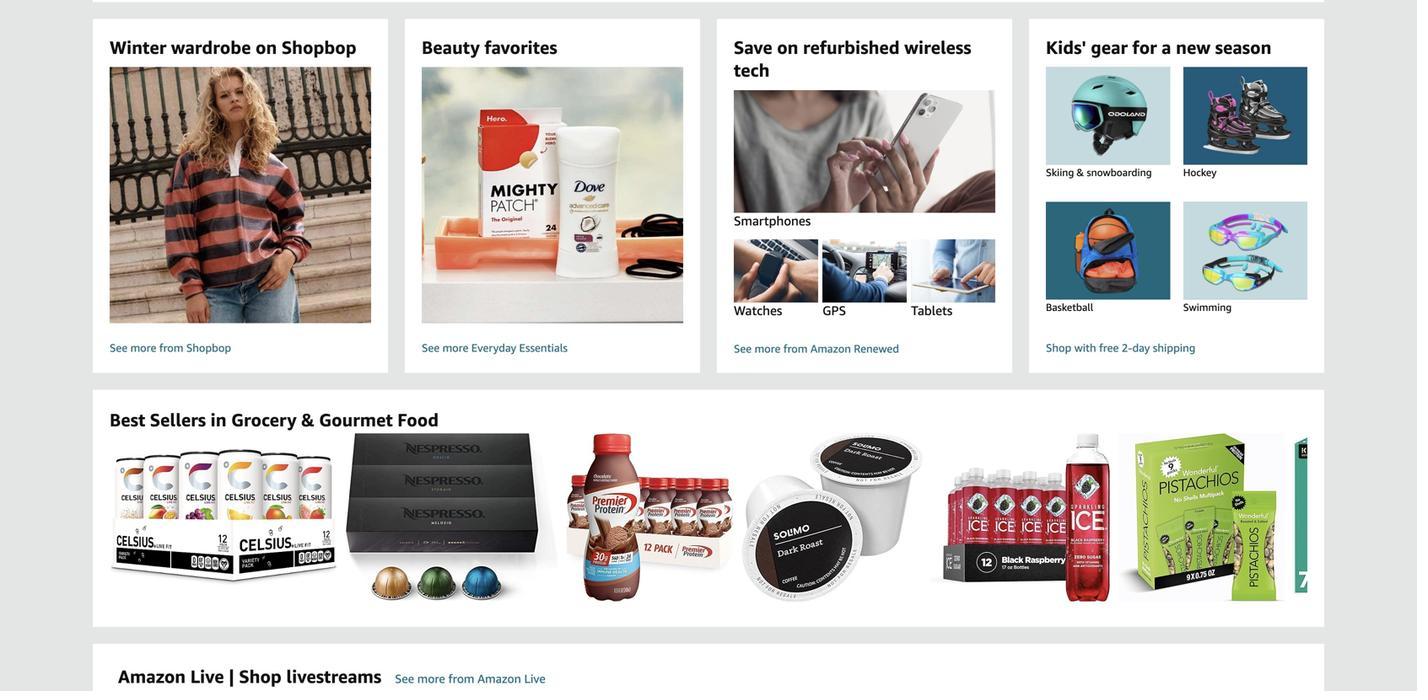 Task type: describe. For each thing, give the bounding box(es) containing it.
wardrobe
[[171, 37, 251, 58]]

wireless
[[905, 37, 972, 58]]

grocery
[[231, 410, 297, 431]]

gps image
[[817, 240, 912, 303]]

amazon live | shop livestreams
[[118, 667, 382, 688]]

new
[[1176, 37, 1211, 58]]

tablets image
[[906, 240, 1001, 303]]

0 vertical spatial &
[[1077, 167, 1084, 179]]

kids'
[[1046, 37, 1087, 58]]

essentials
[[519, 342, 568, 355]]

tech
[[734, 60, 770, 81]]

shopbop for winter wardrobe on shopbop
[[282, 37, 357, 58]]

0 horizontal spatial amazon
[[118, 667, 186, 688]]

skiing & snowboarding
[[1046, 167, 1152, 179]]

amazon for see more from amazon renewed
[[811, 343, 851, 356]]

beauty favorites
[[422, 37, 557, 58]]

see more from amazon live link
[[395, 672, 546, 686]]

gear
[[1091, 37, 1128, 58]]

more for see more from amazon live
[[417, 672, 445, 686]]

save on refurbished wireless tech
[[734, 37, 972, 81]]

watches link
[[729, 240, 824, 319]]

gps link
[[817, 240, 912, 319]]

from for see more from amazon renewed
[[784, 343, 808, 356]]

favorites
[[485, 37, 557, 58]]

hockey
[[1184, 167, 1217, 179]]

premier protein shake 30g protein 1g sugar 24 vitamins minerals nutrients to support immune health for keto diet ,... image
[[566, 434, 734, 602]]

|
[[229, 667, 234, 688]]

shop with free 2-day shipping
[[1046, 342, 1196, 355]]

smartphones image
[[708, 90, 1021, 213]]

basketball link
[[1030, 202, 1187, 330]]

a
[[1162, 37, 1172, 58]]

see for see more from amazon live
[[395, 672, 414, 686]]

see for see more from shopbop
[[110, 342, 128, 355]]

celsius assorted flavors official variety pack, functional essential energy drinks, 12 fl oz (pack of 12) image
[[110, 450, 338, 586]]

renewed
[[854, 343, 899, 356]]

hockey image
[[1167, 67, 1324, 165]]

1 on from the left
[[256, 37, 277, 58]]

shipping
[[1153, 342, 1196, 355]]

winter
[[110, 37, 166, 58]]

from for see more from shopbop
[[159, 342, 183, 355]]

see more from amazon renewed
[[734, 343, 899, 356]]

more for see more from amazon renewed
[[755, 343, 781, 356]]

see for see more everyday essentials
[[422, 342, 440, 355]]

2-
[[1122, 342, 1133, 355]]

more for see more everyday essentials
[[443, 342, 469, 355]]

see more from shopbop
[[110, 342, 231, 355]]

sellers
[[150, 410, 206, 431]]

shopbop for see more from shopbop
[[186, 342, 231, 355]]

sparkling ice, black raspberry sparkling water, zero sugar flavored water, with vitamins and antioxidants, low calorie... image
[[931, 434, 1110, 602]]

in
[[211, 410, 227, 431]]

day
[[1133, 342, 1150, 355]]



Task type: vqa. For each thing, say whether or not it's contained in the screenshot.
Pet
no



Task type: locate. For each thing, give the bounding box(es) containing it.
&
[[1077, 167, 1084, 179], [301, 410, 315, 431]]

kids' gear for a new season
[[1046, 37, 1272, 58]]

1 horizontal spatial &
[[1077, 167, 1084, 179]]

amazon for see more from amazon live
[[478, 672, 521, 686]]

& right skiing
[[1077, 167, 1084, 179]]

see more everyday essentials
[[422, 342, 568, 355]]

watches image
[[729, 240, 824, 303]]

2 horizontal spatial amazon
[[811, 343, 851, 356]]

smartphones link
[[708, 90, 1021, 229]]

1 horizontal spatial from
[[448, 672, 475, 686]]

1 horizontal spatial amazon
[[478, 672, 521, 686]]

swimming image
[[1167, 202, 1324, 300]]

1 horizontal spatial on
[[777, 37, 799, 58]]

0 vertical spatial shopbop
[[282, 37, 357, 58]]

0 horizontal spatial shop
[[239, 667, 282, 688]]

skiing & snowboarding link
[[1030, 67, 1187, 195]]

food
[[398, 410, 439, 431]]

list
[[110, 434, 1418, 602]]

basketball
[[1046, 302, 1094, 313]]

more inside 'link'
[[755, 343, 781, 356]]

with
[[1075, 342, 1097, 355]]

amazon brand - solimo dark roast coffee pods, compatible with keurig 2.0 k-cup brewers 100 count(pack of 1) image
[[743, 434, 923, 602]]

tablets link
[[906, 240, 1001, 319]]

smartphones
[[734, 213, 811, 229]]

2 horizontal spatial from
[[784, 343, 808, 356]]

see inside 'link'
[[734, 343, 752, 356]]

skiing
[[1046, 167, 1074, 179]]

everyday
[[471, 342, 517, 355]]

0 horizontal spatial live
[[190, 667, 224, 688]]

the original donut shop regular keurig single-serve k-cup pods, medium roast coffee, 72 count (6 packs of 12) image
[[1294, 434, 1418, 602]]

for
[[1133, 37, 1157, 58]]

1 horizontal spatial shop
[[1046, 342, 1072, 355]]

winter wardrobe on shopbop image
[[81, 67, 400, 324]]

1 vertical spatial &
[[301, 410, 315, 431]]

basketball image
[[1030, 202, 1187, 300]]

on right wardrobe
[[256, 37, 277, 58]]

0 horizontal spatial on
[[256, 37, 277, 58]]

livestreams
[[286, 667, 382, 688]]

amazon inside 'link'
[[811, 343, 851, 356]]

on right 'save'
[[777, 37, 799, 58]]

0 horizontal spatial from
[[159, 342, 183, 355]]

wonderful pistachios no shells, roasted & salted nuts, 0.75 ounce bags (pack of 9), protein snack, carb-friendly, gluten... image
[[1119, 434, 1285, 602]]

0 horizontal spatial shopbop
[[186, 342, 231, 355]]

see left "everyday"
[[422, 342, 440, 355]]

best sellers in grocery & gourmet food
[[110, 410, 439, 431]]

skiing & snowboarding image
[[1030, 67, 1187, 165]]

save
[[734, 37, 773, 58]]

0 vertical spatial shop
[[1046, 342, 1072, 355]]

more
[[130, 342, 156, 355], [443, 342, 469, 355], [755, 343, 781, 356], [417, 672, 445, 686]]

from inside 'link'
[[784, 343, 808, 356]]

beauty
[[422, 37, 480, 58]]

on
[[256, 37, 277, 58], [777, 37, 799, 58]]

more for see more from shopbop
[[130, 342, 156, 355]]

on inside save on refurbished wireless tech
[[777, 37, 799, 58]]

winter wardrobe on shopbop
[[110, 37, 357, 58]]

1 vertical spatial shop
[[239, 667, 282, 688]]

gourmet
[[319, 410, 393, 431]]

shop
[[1046, 342, 1072, 355], [239, 667, 282, 688]]

1 horizontal spatial live
[[524, 672, 546, 686]]

see more from amazon renewed link
[[734, 342, 996, 356]]

1 vertical spatial shopbop
[[186, 342, 231, 355]]

tablets
[[911, 303, 953, 318]]

see more from amazon live
[[395, 672, 546, 686]]

refurbished
[[803, 37, 900, 58]]

amazon
[[811, 343, 851, 356], [118, 667, 186, 688], [478, 672, 521, 686]]

see more everyday essentials link
[[422, 340, 683, 356]]

hockey link
[[1167, 67, 1324, 195]]

see
[[110, 342, 128, 355], [422, 342, 440, 355], [734, 343, 752, 356], [395, 672, 414, 686]]

2 on from the left
[[777, 37, 799, 58]]

1 horizontal spatial shopbop
[[282, 37, 357, 58]]

live
[[190, 667, 224, 688], [524, 672, 546, 686]]

season
[[1216, 37, 1272, 58]]

swimming
[[1184, 302, 1232, 313]]

nespresso capsules vertuoline, medium and dark roast coffee, variety pack, stormio, odacio, melozio, 30 count, brews... image
[[346, 434, 558, 602]]

gps
[[823, 303, 846, 318]]

see down 'watches'
[[734, 343, 752, 356]]

free
[[1099, 342, 1119, 355]]

& right the grocery
[[301, 410, 315, 431]]

0 horizontal spatial &
[[301, 410, 315, 431]]

from for see more from amazon live
[[448, 672, 475, 686]]

shopbop
[[282, 37, 357, 58], [186, 342, 231, 355]]

best
[[110, 410, 145, 431]]

from
[[159, 342, 183, 355], [784, 343, 808, 356], [448, 672, 475, 686]]

snowboarding
[[1087, 167, 1152, 179]]

swimming link
[[1167, 202, 1324, 330]]

see more from shopbop link
[[110, 340, 371, 356]]

watches
[[734, 303, 783, 318]]

beauty favorites image
[[393, 67, 712, 324]]

see up best
[[110, 342, 128, 355]]

shop right |
[[239, 667, 282, 688]]

shop with free 2-day shipping link
[[1046, 340, 1308, 356]]

see right the livestreams
[[395, 672, 414, 686]]

shop left with
[[1046, 342, 1072, 355]]

see for see more from amazon renewed
[[734, 343, 752, 356]]



